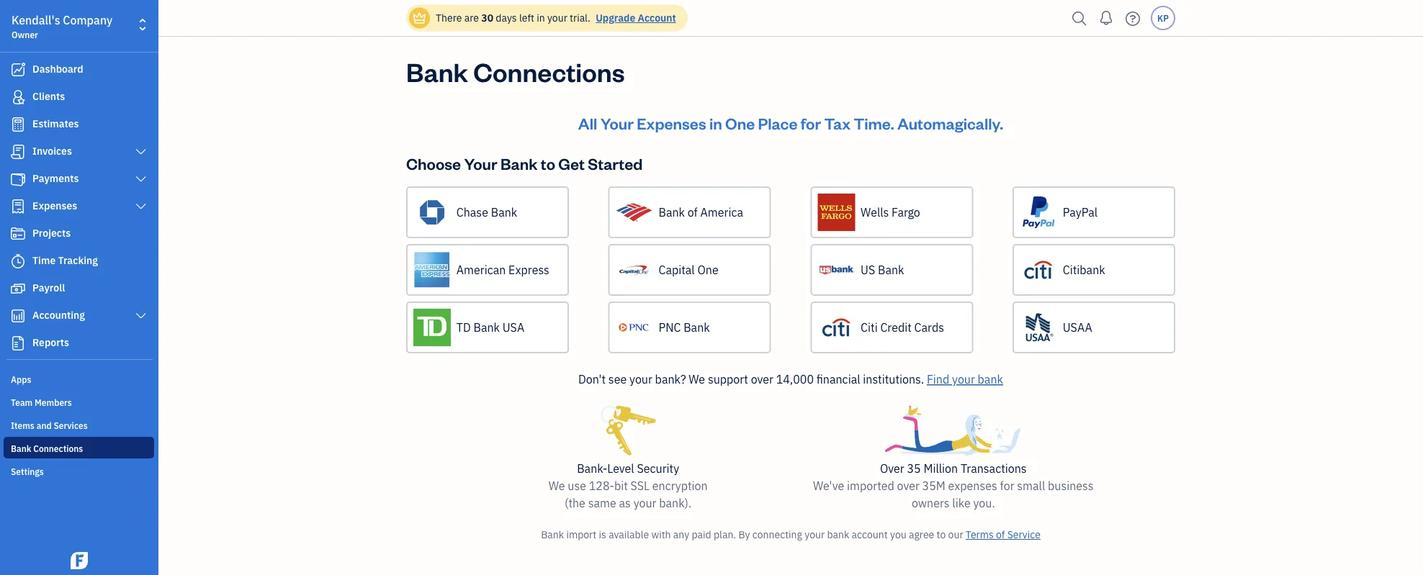 Task type: locate. For each thing, give the bounding box(es) containing it.
choose your bank to get started
[[406, 153, 643, 174]]

account
[[852, 528, 888, 542]]

0 vertical spatial in
[[537, 11, 545, 24]]

place
[[758, 113, 798, 133]]

2 chevron large down image from the top
[[134, 201, 148, 213]]

invoices link
[[4, 139, 154, 165]]

connections down there are 30 days left in your trial. upgrade account
[[473, 54, 625, 88]]

tracking
[[58, 254, 98, 267]]

over
[[751, 372, 774, 387], [897, 479, 920, 494]]

1 vertical spatial your
[[464, 153, 497, 174]]

find your bank link
[[927, 372, 1003, 387]]

chevron large down image
[[134, 146, 148, 158]]

1 horizontal spatial in
[[709, 113, 722, 133]]

clients
[[32, 90, 65, 103]]

to left get
[[541, 153, 555, 174]]

find
[[927, 372, 950, 387]]

0 vertical spatial over
[[751, 372, 774, 387]]

0 vertical spatial one
[[725, 113, 755, 133]]

of right terms
[[996, 528, 1005, 542]]

to left the our
[[937, 528, 946, 542]]

chevron large down image
[[134, 174, 148, 185], [134, 201, 148, 213], [134, 310, 148, 322]]

1 vertical spatial chevron large down image
[[134, 201, 148, 213]]

items and services
[[11, 420, 88, 431]]

search image
[[1068, 8, 1091, 29]]

for
[[801, 113, 821, 133], [1000, 479, 1015, 494]]

all your expenses in one place for tax time. automagically.
[[578, 113, 1004, 133]]

we inside bank-level security we use 128-bit ssl encryption (the same as your bank).
[[549, 479, 565, 494]]

your
[[547, 11, 567, 24], [630, 372, 653, 387], [952, 372, 975, 387], [634, 496, 657, 511], [805, 528, 825, 542]]

1 vertical spatial we
[[549, 479, 565, 494]]

1 horizontal spatial expenses
[[637, 113, 706, 133]]

bank-
[[577, 461, 607, 477]]

we
[[689, 372, 705, 387], [549, 479, 565, 494]]

american
[[457, 263, 506, 278]]

1 horizontal spatial bank connections
[[406, 54, 625, 88]]

bank
[[978, 372, 1003, 387], [827, 528, 850, 542]]

0 horizontal spatial bank
[[827, 528, 850, 542]]

cards
[[915, 320, 944, 335]]

0 horizontal spatial to
[[541, 153, 555, 174]]

chase
[[457, 205, 488, 220]]

over inside over 35 million transactions we've imported over 35m expenses for small business owners like you.
[[897, 479, 920, 494]]

chart image
[[9, 309, 27, 323]]

for down 'transactions'
[[1000, 479, 1015, 494]]

we left use
[[549, 479, 565, 494]]

team members link
[[4, 391, 154, 413]]

terms
[[966, 528, 994, 542]]

14,000
[[776, 372, 814, 387]]

chase bank
[[457, 205, 517, 220]]

notifications image
[[1095, 4, 1118, 32]]

connections down the items and services at the left of page
[[33, 443, 83, 455]]

bank right "us"
[[878, 263, 904, 278]]

chevron large down image for payments
[[134, 174, 148, 185]]

paypal
[[1063, 205, 1098, 220]]

pnc bank
[[659, 320, 710, 335]]

estimates link
[[4, 112, 154, 138]]

your for choose
[[464, 153, 497, 174]]

0 horizontal spatial of
[[688, 205, 698, 220]]

left
[[519, 11, 534, 24]]

your right see
[[630, 372, 653, 387]]

0 horizontal spatial your
[[464, 153, 497, 174]]

kendall's company owner
[[12, 13, 113, 40]]

1 horizontal spatial bank
[[978, 372, 1003, 387]]

0 horizontal spatial over
[[751, 372, 774, 387]]

0 vertical spatial for
[[801, 113, 821, 133]]

0 horizontal spatial one
[[698, 263, 719, 278]]

in
[[537, 11, 545, 24], [709, 113, 722, 133]]

your right all at the left of the page
[[601, 113, 634, 133]]

chevron large down image inside expenses link
[[134, 201, 148, 213]]

project image
[[9, 227, 27, 241]]

0 horizontal spatial in
[[537, 11, 545, 24]]

your down ssl
[[634, 496, 657, 511]]

there are 30 days left in your trial. upgrade account
[[436, 11, 676, 24]]

us
[[861, 263, 875, 278]]

0 vertical spatial of
[[688, 205, 698, 220]]

to
[[541, 153, 555, 174], [937, 528, 946, 542]]

invoices
[[32, 144, 72, 158]]

support
[[708, 372, 748, 387]]

your right choose
[[464, 153, 497, 174]]

one
[[725, 113, 755, 133], [698, 263, 719, 278]]

money image
[[9, 282, 27, 296]]

million
[[924, 461, 958, 477]]

3 chevron large down image from the top
[[134, 310, 148, 322]]

in right left
[[537, 11, 545, 24]]

imported
[[847, 479, 895, 494]]

wells fargo
[[861, 205, 920, 220]]

expenses down payments
[[32, 199, 77, 213]]

one left place
[[725, 113, 755, 133]]

0 horizontal spatial for
[[801, 113, 821, 133]]

1 vertical spatial bank connections
[[11, 443, 83, 455]]

payroll
[[32, 281, 65, 295]]

expenses
[[637, 113, 706, 133], [32, 199, 77, 213]]

account
[[638, 11, 676, 24]]

credit
[[881, 320, 912, 335]]

over down 35
[[897, 479, 920, 494]]

dashboard link
[[4, 57, 154, 83]]

1 horizontal spatial of
[[996, 528, 1005, 542]]

0 horizontal spatial expenses
[[32, 199, 77, 213]]

0 vertical spatial bank connections
[[406, 54, 625, 88]]

chevron large down image inside accounting link
[[134, 310, 148, 322]]

automagically.
[[897, 113, 1004, 133]]

see
[[609, 372, 627, 387]]

0 vertical spatial connections
[[473, 54, 625, 88]]

payment image
[[9, 172, 27, 187]]

freshbooks image
[[68, 553, 91, 570]]

35m
[[922, 479, 946, 494]]

you
[[890, 528, 907, 542]]

bank inside main element
[[11, 443, 31, 455]]

bank left america
[[659, 205, 685, 220]]

bank connections down the items and services at the left of page
[[11, 443, 83, 455]]

capital one
[[659, 263, 719, 278]]

chevron large down image for expenses
[[134, 201, 148, 213]]

0 vertical spatial your
[[601, 113, 634, 133]]

expenses
[[948, 479, 998, 494]]

for left tax at right top
[[801, 113, 821, 133]]

you.
[[974, 496, 995, 511]]

1 horizontal spatial over
[[897, 479, 920, 494]]

citibank
[[1063, 263, 1105, 278]]

1 vertical spatial to
[[937, 528, 946, 542]]

bank right find on the bottom of page
[[978, 372, 1003, 387]]

of left america
[[688, 205, 698, 220]]

128-
[[589, 479, 614, 494]]

bank connections down days in the left of the page
[[406, 54, 625, 88]]

bank right pnc
[[684, 320, 710, 335]]

over left "14,000"
[[751, 372, 774, 387]]

business
[[1048, 479, 1094, 494]]

0 vertical spatial expenses
[[637, 113, 706, 133]]

1 vertical spatial expenses
[[32, 199, 77, 213]]

0 vertical spatial bank
[[978, 372, 1003, 387]]

2 vertical spatial chevron large down image
[[134, 310, 148, 322]]

0 horizontal spatial we
[[549, 479, 565, 494]]

over for 35m
[[897, 479, 920, 494]]

1 chevron large down image from the top
[[134, 174, 148, 185]]

security
[[637, 461, 679, 477]]

bank right chase
[[491, 205, 517, 220]]

projects link
[[4, 221, 154, 247]]

we right bank?
[[689, 372, 705, 387]]

usaa
[[1063, 320, 1093, 335]]

level
[[607, 461, 634, 477]]

small
[[1017, 479, 1045, 494]]

1 vertical spatial one
[[698, 263, 719, 278]]

bank connections
[[406, 54, 625, 88], [11, 443, 83, 455]]

1 vertical spatial for
[[1000, 479, 1015, 494]]

tax
[[824, 113, 851, 133]]

expenses inside expenses link
[[32, 199, 77, 213]]

payments link
[[4, 166, 154, 192]]

report image
[[9, 336, 27, 351]]

1 vertical spatial connections
[[33, 443, 83, 455]]

one right capital
[[698, 263, 719, 278]]

over for 14,000
[[751, 372, 774, 387]]

accounting
[[32, 309, 85, 322]]

bank down items
[[11, 443, 31, 455]]

expenses up "started"
[[637, 113, 706, 133]]

owners
[[912, 496, 950, 511]]

over 35 million transactions we've imported over 35m expenses for small business owners like you.
[[813, 461, 1094, 511]]

0 vertical spatial to
[[541, 153, 555, 174]]

1 vertical spatial over
[[897, 479, 920, 494]]

0 horizontal spatial connections
[[33, 443, 83, 455]]

1 horizontal spatial for
[[1000, 479, 1015, 494]]

1 horizontal spatial we
[[689, 372, 705, 387]]

0 horizontal spatial bank connections
[[11, 443, 83, 455]]

settings link
[[4, 460, 154, 482]]

all
[[578, 113, 597, 133]]

bank left the account on the right bottom of page
[[827, 528, 850, 542]]

0 vertical spatial chevron large down image
[[134, 174, 148, 185]]

kendall's
[[12, 13, 60, 28]]

projects
[[32, 227, 71, 240]]

1 horizontal spatial your
[[601, 113, 634, 133]]

in left place
[[709, 113, 722, 133]]

connections inside main element
[[33, 443, 83, 455]]

connecting
[[753, 528, 802, 542]]

reports link
[[4, 331, 154, 357]]



Task type: describe. For each thing, give the bounding box(es) containing it.
invoice image
[[9, 145, 27, 159]]

choose
[[406, 153, 461, 174]]

settings
[[11, 466, 44, 478]]

your inside bank-level security we use 128-bit ssl encryption (the same as your bank).
[[634, 496, 657, 511]]

accounting link
[[4, 303, 154, 329]]

is
[[599, 528, 606, 542]]

bit
[[614, 479, 628, 494]]

crown image
[[412, 10, 427, 26]]

bank down there
[[406, 54, 468, 88]]

dashboard image
[[9, 63, 27, 77]]

over
[[880, 461, 905, 477]]

any
[[673, 528, 689, 542]]

your left trial.
[[547, 11, 567, 24]]

estimates
[[32, 117, 79, 130]]

trial.
[[570, 11, 591, 24]]

upgrade
[[596, 11, 636, 24]]

service
[[1008, 528, 1041, 542]]

bank?
[[655, 372, 686, 387]]

american express
[[457, 263, 550, 278]]

expenses link
[[4, 194, 154, 220]]

don't see your bank? we support over 14,000 financial institutions. find your bank
[[578, 372, 1003, 387]]

import
[[566, 528, 597, 542]]

bank left import
[[541, 528, 564, 542]]

get
[[559, 153, 585, 174]]

encryption
[[652, 479, 708, 494]]

plan.
[[714, 528, 736, 542]]

members
[[35, 397, 72, 408]]

terms of service link
[[966, 528, 1041, 542]]

citi credit cards
[[861, 320, 944, 335]]

your for all
[[601, 113, 634, 133]]

1 horizontal spatial one
[[725, 113, 755, 133]]

are
[[464, 11, 479, 24]]

items
[[11, 420, 34, 431]]

td bank usa
[[457, 320, 525, 335]]

we've
[[813, 479, 844, 494]]

1 vertical spatial in
[[709, 113, 722, 133]]

chevron large down image for accounting
[[134, 310, 148, 322]]

1 horizontal spatial connections
[[473, 54, 625, 88]]

main element
[[0, 0, 194, 576]]

1 vertical spatial of
[[996, 528, 1005, 542]]

payments
[[32, 172, 79, 185]]

bank import is available with any paid plan. by connecting your bank account you agree to our terms of service
[[541, 528, 1041, 542]]

your right the connecting
[[805, 528, 825, 542]]

services
[[54, 420, 88, 431]]

payroll link
[[4, 276, 154, 302]]

for inside over 35 million transactions we've imported over 35m expenses for small business owners like you.
[[1000, 479, 1015, 494]]

(the
[[565, 496, 586, 511]]

team
[[11, 397, 33, 408]]

time.
[[854, 113, 894, 133]]

our
[[948, 528, 963, 542]]

timer image
[[9, 254, 27, 269]]

and
[[37, 420, 52, 431]]

fargo
[[892, 205, 920, 220]]

use
[[568, 479, 586, 494]]

available
[[609, 528, 649, 542]]

bank left get
[[501, 153, 538, 174]]

bank connections link
[[4, 437, 154, 459]]

kp button
[[1151, 6, 1176, 30]]

bank of america
[[659, 205, 743, 220]]

wells
[[861, 205, 889, 220]]

estimate image
[[9, 117, 27, 132]]

usa
[[503, 320, 525, 335]]

upgrade account link
[[593, 11, 676, 24]]

started
[[588, 153, 643, 174]]

time tracking
[[32, 254, 98, 267]]

owner
[[12, 29, 38, 40]]

ssl
[[631, 479, 650, 494]]

don't
[[578, 372, 606, 387]]

bank connections inside main element
[[11, 443, 83, 455]]

institutions.
[[863, 372, 924, 387]]

0 vertical spatial we
[[689, 372, 705, 387]]

team members
[[11, 397, 72, 408]]

time
[[32, 254, 56, 267]]

express
[[509, 263, 550, 278]]

america
[[701, 205, 743, 220]]

your right find on the bottom of page
[[952, 372, 975, 387]]

days
[[496, 11, 517, 24]]

go to help image
[[1122, 8, 1145, 29]]

there
[[436, 11, 462, 24]]

1 vertical spatial bank
[[827, 528, 850, 542]]

reports
[[32, 336, 69, 349]]

client image
[[9, 90, 27, 104]]

30
[[481, 11, 493, 24]]

35
[[907, 461, 921, 477]]

company
[[63, 13, 113, 28]]

citi
[[861, 320, 878, 335]]

bank).
[[659, 496, 692, 511]]

financial
[[817, 372, 860, 387]]

apps
[[11, 374, 31, 385]]

clients link
[[4, 84, 154, 110]]

expense image
[[9, 200, 27, 214]]

1 horizontal spatial to
[[937, 528, 946, 542]]

time tracking link
[[4, 249, 154, 274]]

bank right td at the left bottom of page
[[474, 320, 500, 335]]



Task type: vqa. For each thing, say whether or not it's contained in the screenshot.
'Marketing Project was created successfully. Let's get this party started!' at the top
no



